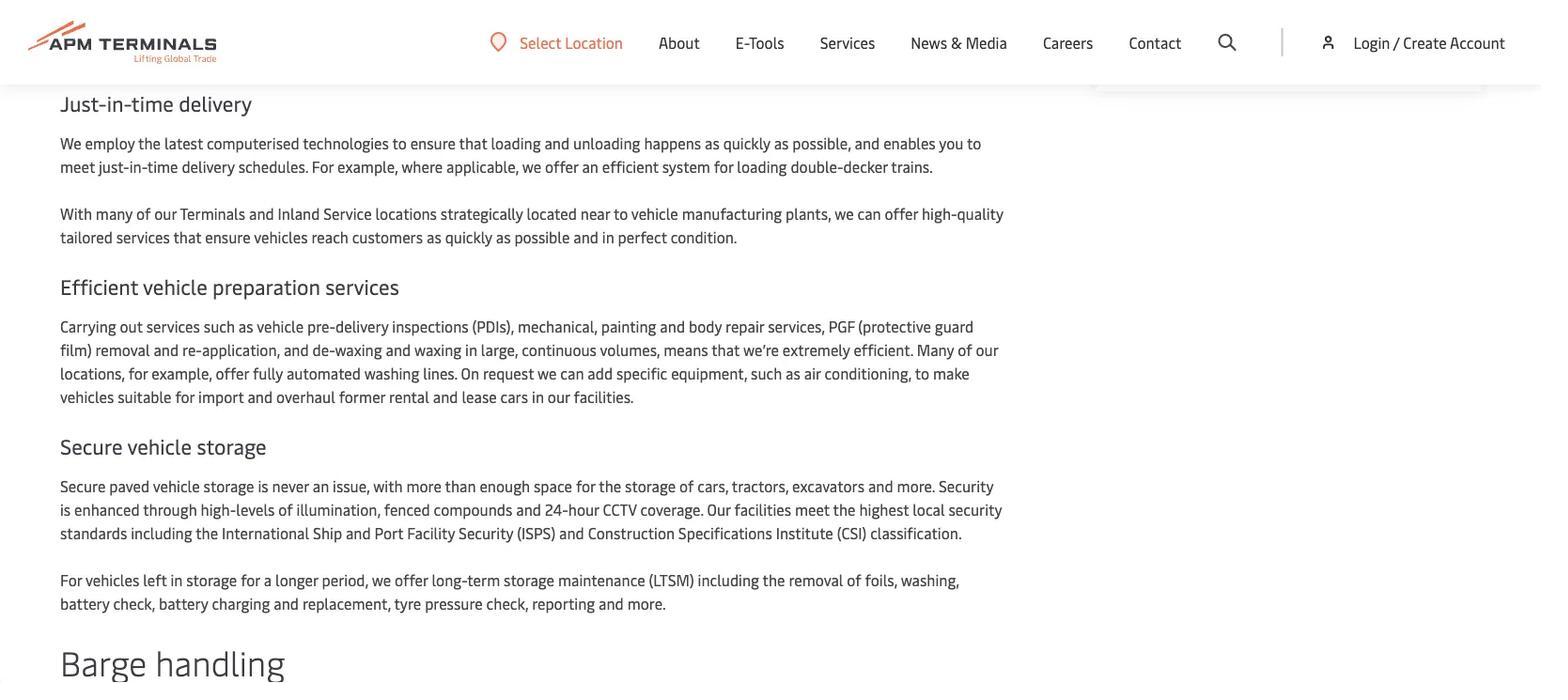 Task type: locate. For each thing, give the bounding box(es) containing it.
1 horizontal spatial roro
[[270, 44, 306, 64]]

offer inside the carrying out services such as vehicle pre-delivery inspections (pdis), mechanical, painting and body repair services, pgf (protective guard film) removal and re-application, and de-waxing and waxing in large, continuous volumes, means that we're extremely efficient. many of our locations, for example, offer fully automated washing lines. on request we can add specific equipment, such as air conditioning, to make vehicles suitable for import and overhaul former rental and lease cars in our facilities.
[[216, 363, 249, 383]]

cctv
[[603, 499, 637, 520]]

example, down re- in the left of the page
[[152, 363, 212, 383]]

we down networks
[[653, 44, 673, 64]]

example,
[[337, 156, 398, 177], [152, 363, 212, 383]]

1 vertical spatial can
[[560, 363, 584, 383]]

manufacturing
[[682, 203, 782, 224]]

1 vertical spatial high-
[[922, 203, 957, 224]]

select
[[520, 32, 561, 52]]

0 vertical spatial meet
[[60, 156, 95, 177]]

1 horizontal spatial including
[[698, 570, 759, 590]]

high- right through
[[201, 499, 236, 520]]

meet down we
[[60, 156, 95, 177]]

(ltsm)
[[649, 570, 694, 590]]

often
[[149, 44, 187, 64]]

1 horizontal spatial can
[[858, 203, 881, 224]]

of right many on the left top
[[136, 203, 151, 224]]

0 vertical spatial vehicles
[[254, 227, 308, 247]]

and down fully
[[248, 387, 273, 407]]

inland
[[278, 203, 320, 224]]

in right left
[[171, 570, 183, 590]]

1 vertical spatial more.
[[627, 593, 666, 614]]

the up (csi)
[[833, 499, 856, 520]]

ensure down terminals
[[205, 227, 251, 247]]

services inside with many of our terminals and inland service locations strategically located near to vehicle manufacturing plants, we can offer high-quality tailored services that ensure vehicles reach customers as quickly as possible and in perfect condition.
[[116, 227, 170, 247]]

our up inland
[[60, 20, 84, 40]]

0 horizontal spatial check,
[[113, 593, 155, 614]]

0 vertical spatial time
[[131, 89, 174, 117]]

1 horizontal spatial our
[[707, 499, 731, 520]]

0 vertical spatial strategically
[[286, 20, 368, 40]]

that up the equipment,
[[712, 340, 740, 360]]

offer inside with many of our terminals and inland service locations strategically located near to vehicle manufacturing plants, we can offer high-quality tailored services that ensure vehicles reach customers as quickly as possible and in perfect condition.
[[885, 203, 918, 224]]

battery down left
[[159, 593, 208, 614]]

0 vertical spatial delivery
[[179, 89, 252, 117]]

0 vertical spatial example,
[[337, 156, 398, 177]]

0 vertical spatial such
[[204, 316, 235, 336]]

1 vertical spatial strategically
[[441, 203, 523, 224]]

we right period,
[[372, 570, 391, 590]]

1 vertical spatial delivery
[[182, 156, 235, 177]]

re-
[[182, 340, 202, 360]]

1 vertical spatial security
[[459, 523, 513, 543]]

removal down institute
[[789, 570, 843, 590]]

and up 'decker'
[[855, 133, 880, 153]]

0 horizontal spatial roro
[[154, 20, 189, 40]]

are
[[261, 20, 282, 40]]

we down continuous at left
[[537, 363, 557, 383]]

our inside our specialist roro terminals are strategically located next to intermodal transport networks for onward transportation via road, rail or inland water. often the leading roro operator in the region, our high volumes mean that we offer high-frequency services.
[[60, 20, 84, 40]]

1 waxing from the left
[[335, 340, 382, 360]]

0 horizontal spatial an
[[313, 476, 329, 496]]

inland
[[60, 44, 102, 64]]

0 horizontal spatial waxing
[[335, 340, 382, 360]]

waxing up washing
[[335, 340, 382, 360]]

film)
[[60, 340, 92, 360]]

including down through
[[131, 523, 192, 543]]

strategically down applicable,
[[441, 203, 523, 224]]

1 horizontal spatial an
[[582, 156, 598, 177]]

of down guard
[[958, 340, 972, 360]]

1 vertical spatial including
[[698, 570, 759, 590]]

2 vertical spatial vehicles
[[85, 570, 139, 590]]

1 horizontal spatial meet
[[795, 499, 830, 520]]

0 horizontal spatial meet
[[60, 156, 95, 177]]

0 vertical spatial loading
[[491, 133, 541, 153]]

quickly inside we employ the latest computerised technologies to ensure that loading and unloading happens as quickly as possible, and enables you to meet just-in-time delivery schedules. for example, where applicable, we offer an efficient system for loading double-decker trains.
[[723, 133, 770, 153]]

more. down (ltsm)
[[627, 593, 666, 614]]

locations,
[[60, 363, 125, 383]]

0 vertical spatial in-
[[107, 89, 131, 117]]

can inside with many of our terminals and inland service locations strategically located near to vehicle manufacturing plants, we can offer high-quality tailored services that ensure vehicles reach customers as quickly as possible and in perfect condition.
[[858, 203, 881, 224]]

storage down 'import'
[[197, 432, 267, 460]]

in- down employ
[[129, 156, 147, 177]]

0 vertical spatial high-
[[713, 44, 749, 64]]

ensure up the where
[[410, 133, 456, 153]]

our
[[60, 20, 84, 40], [707, 499, 731, 520]]

login
[[1354, 32, 1390, 52]]

highest
[[859, 499, 909, 520]]

pre-
[[307, 316, 336, 336]]

removal inside the carrying out services such as vehicle pre-delivery inspections (pdis), mechanical, painting and body repair services, pgf (protective guard film) removal and re-application, and de-waxing and waxing in large, continuous volumes, means that we're extremely efficient. many of our locations, for example, offer fully automated washing lines. on request we can add specific equipment, such as air conditioning, to make vehicles suitable for import and overhaul former rental and lease cars in our facilities.
[[95, 340, 150, 360]]

0 vertical spatial located
[[372, 20, 422, 40]]

time up latest
[[131, 89, 174, 117]]

we right applicable,
[[522, 156, 541, 177]]

foils,
[[865, 570, 897, 590]]

that down terminals
[[173, 227, 201, 247]]

1 horizontal spatial battery
[[159, 593, 208, 614]]

guard
[[935, 316, 974, 336]]

0 horizontal spatial such
[[204, 316, 235, 336]]

login / create account link
[[1319, 0, 1505, 85]]

security down compounds
[[459, 523, 513, 543]]

2 vertical spatial services
[[146, 316, 200, 336]]

0 vertical spatial for
[[312, 156, 334, 177]]

located inside our specialist roro terminals are strategically located next to intermodal transport networks for onward transportation via road, rail or inland water. often the leading roro operator in the region, our high volumes mean that we offer high-frequency services.
[[372, 20, 422, 40]]

employ
[[85, 133, 135, 153]]

1 horizontal spatial security
[[939, 476, 993, 496]]

strategically
[[286, 20, 368, 40], [441, 203, 523, 224]]

1 horizontal spatial example,
[[337, 156, 398, 177]]

in up on
[[465, 340, 477, 360]]

1 vertical spatial time
[[147, 156, 178, 177]]

services down many on the left top
[[116, 227, 170, 247]]

schedules.
[[238, 156, 308, 177]]

0 horizontal spatial more.
[[627, 593, 666, 614]]

request
[[483, 363, 534, 383]]

1 vertical spatial meet
[[795, 499, 830, 520]]

the down terminals
[[191, 44, 213, 64]]

the up cctv
[[599, 476, 621, 496]]

0 vertical spatial is
[[258, 476, 268, 496]]

0 vertical spatial including
[[131, 523, 192, 543]]

tools
[[749, 32, 784, 52]]

coverage.
[[640, 499, 703, 520]]

0 vertical spatial our
[[60, 20, 84, 40]]

in right operator
[[371, 44, 383, 64]]

fully
[[253, 363, 283, 383]]

a
[[264, 570, 272, 590]]

1 vertical spatial ensure
[[205, 227, 251, 247]]

locations
[[375, 203, 437, 224]]

0 vertical spatial secure
[[60, 432, 123, 460]]

1 horizontal spatial ensure
[[410, 133, 456, 153]]

efficient
[[602, 156, 658, 177]]

for inside for vehicles left in storage for a longer period, we offer long-term storage maintenance (ltsm) including the removal of foils, washing, battery check, battery charging and replacement, tyre pressure check, reporting and more.
[[241, 570, 260, 590]]

battery down standards
[[60, 593, 110, 614]]

0 horizontal spatial for
[[60, 570, 82, 590]]

1 horizontal spatial strategically
[[441, 203, 523, 224]]

can inside the carrying out services such as vehicle pre-delivery inspections (pdis), mechanical, painting and body repair services, pgf (protective guard film) removal and re-application, and de-waxing and waxing in large, continuous volumes, means that we're extremely efficient. many of our locations, for example, offer fully automated washing lines. on request we can add specific equipment, such as air conditioning, to make vehicles suitable for import and overhaul former rental and lease cars in our facilities.
[[560, 363, 584, 383]]

for left the "onward"
[[688, 20, 708, 40]]

1 vertical spatial secure
[[60, 476, 106, 496]]

0 horizontal spatial removal
[[95, 340, 150, 360]]

example, inside we employ the latest computerised technologies to ensure that loading and unloading happens as quickly as possible, and enables you to meet just-in-time delivery schedules. for example, where applicable, we offer an efficient system for loading double-decker trains.
[[337, 156, 398, 177]]

just-
[[60, 89, 107, 117]]

intermodal
[[477, 20, 551, 40]]

vehicle inside the carrying out services such as vehicle pre-delivery inspections (pdis), mechanical, painting and body repair services, pgf (protective guard film) removal and re-application, and de-waxing and waxing in large, continuous volumes, means that we're extremely efficient. many of our locations, for example, offer fully automated washing lines. on request we can add specific equipment, such as air conditioning, to make vehicles suitable for import and overhaul former rental and lease cars in our facilities.
[[257, 316, 304, 336]]

0 horizontal spatial battery
[[60, 593, 110, 614]]

1 secure from the top
[[60, 432, 123, 460]]

and left re- in the left of the page
[[154, 340, 179, 360]]

can down continuous at left
[[560, 363, 584, 383]]

removal inside for vehicles left in storage for a longer period, we offer long-term storage maintenance (ltsm) including the removal of foils, washing, battery check, battery charging and replacement, tyre pressure check, reporting and more.
[[789, 570, 843, 590]]

high- inside our specialist roro terminals are strategically located next to intermodal transport networks for onward transportation via road, rail or inland water. often the leading roro operator in the region, our high volumes mean that we offer high-frequency services.
[[713, 44, 749, 64]]

vehicles down locations,
[[60, 387, 114, 407]]

as down locations
[[427, 227, 442, 247]]

1 battery from the left
[[60, 593, 110, 614]]

0 vertical spatial an
[[582, 156, 598, 177]]

and down lines.
[[433, 387, 458, 407]]

enhanced
[[74, 499, 140, 520]]

meet
[[60, 156, 95, 177], [795, 499, 830, 520]]

services.
[[820, 44, 877, 64]]

0 horizontal spatial security
[[459, 523, 513, 543]]

where
[[401, 156, 443, 177]]

of inside the carrying out services such as vehicle pre-delivery inspections (pdis), mechanical, painting and body repair services, pgf (protective guard film) removal and re-application, and de-waxing and waxing in large, continuous volumes, means that we're extremely efficient. many of our locations, for example, offer fully automated washing lines. on request we can add specific equipment, such as air conditioning, to make vehicles suitable for import and overhaul former rental and lease cars in our facilities.
[[958, 340, 972, 360]]

specific
[[616, 363, 667, 383]]

washing,
[[901, 570, 959, 590]]

possible,
[[792, 133, 851, 153]]

meet inside we employ the latest computerised technologies to ensure that loading and unloading happens as quickly as possible, and enables you to meet just-in-time delivery schedules. for example, where applicable, we offer an efficient system for loading double-decker trains.
[[60, 156, 95, 177]]

offer down unloading
[[545, 156, 578, 177]]

battery
[[60, 593, 110, 614], [159, 593, 208, 614]]

of inside with many of our terminals and inland service locations strategically located near to vehicle manufacturing plants, we can offer high-quality tailored services that ensure vehicles reach customers as quickly as possible and in perfect condition.
[[136, 203, 151, 224]]

fenced
[[384, 499, 430, 520]]

time down latest
[[147, 156, 178, 177]]

0 horizontal spatial strategically
[[286, 20, 368, 40]]

offer inside for vehicles left in storage for a longer period, we offer long-term storage maintenance (ltsm) including the removal of foils, washing, battery check, battery charging and replacement, tyre pressure check, reporting and more.
[[395, 570, 428, 590]]

tailored
[[60, 227, 113, 247]]

0 vertical spatial quickly
[[723, 133, 770, 153]]

storage
[[197, 432, 267, 460], [203, 476, 254, 496], [625, 476, 676, 496], [186, 570, 237, 590], [504, 570, 554, 590]]

1 vertical spatial our
[[707, 499, 731, 520]]

1 horizontal spatial waxing
[[414, 340, 462, 360]]

located left next
[[372, 20, 422, 40]]

to inside with many of our terminals and inland service locations strategically located near to vehicle manufacturing plants, we can offer high-quality tailored services that ensure vehicles reach customers as quickly as possible and in perfect condition.
[[614, 203, 628, 224]]

for vehicles left in storage for a longer period, we offer long-term storage maintenance (ltsm) including the removal of foils, washing, battery check, battery charging and replacement, tyre pressure check, reporting and more.
[[60, 570, 959, 614]]

we inside we employ the latest computerised technologies to ensure that loading and unloading happens as quickly as possible, and enables you to meet just-in-time delivery schedules. for example, where applicable, we offer an efficient system for loading double-decker trains.
[[522, 156, 541, 177]]

and down hour
[[559, 523, 584, 543]]

to right near
[[614, 203, 628, 224]]

vehicles inside the carrying out services such as vehicle pre-delivery inspections (pdis), mechanical, painting and body repair services, pgf (protective guard film) removal and re-application, and de-waxing and waxing in large, continuous volumes, means that we're extremely efficient. many of our locations, for example, offer fully automated washing lines. on request we can add specific equipment, such as air conditioning, to make vehicles suitable for import and overhaul former rental and lease cars in our facilities.
[[60, 387, 114, 407]]

high- down the "onward"
[[713, 44, 749, 64]]

we inside with many of our terminals and inland service locations strategically located near to vehicle manufacturing plants, we can offer high-quality tailored services that ensure vehicles reach customers as quickly as possible and in perfect condition.
[[835, 203, 854, 224]]

that inside our specialist roro terminals are strategically located next to intermodal transport networks for onward transportation via road, rail or inland water. often the leading roro operator in the region, our high volumes mean that we offer high-frequency services.
[[622, 44, 650, 64]]

possible
[[514, 227, 570, 247]]

ensure inside with many of our terminals and inland service locations strategically located near to vehicle manufacturing plants, we can offer high-quality tailored services that ensure vehicles reach customers as quickly as possible and in perfect condition.
[[205, 227, 251, 247]]

for down 'technologies'
[[312, 156, 334, 177]]

removal down out at the top left of the page
[[95, 340, 150, 360]]

located
[[372, 20, 422, 40], [527, 203, 577, 224]]

vehicle up paved
[[127, 432, 192, 460]]

2 vertical spatial delivery
[[336, 316, 388, 336]]

0 horizontal spatial our
[[60, 20, 84, 40]]

including down specifications
[[698, 570, 759, 590]]

reach
[[311, 227, 348, 247]]

security up security
[[939, 476, 993, 496]]

offer down networks
[[676, 44, 710, 64]]

loading up applicable,
[[491, 133, 541, 153]]

in- inside we employ the latest computerised technologies to ensure that loading and unloading happens as quickly as possible, and enables you to meet just-in-time delivery schedules. for example, where applicable, we offer an efficient system for loading double-decker trains.
[[129, 156, 147, 177]]

water.
[[105, 44, 146, 64]]

1 vertical spatial example,
[[152, 363, 212, 383]]

we right plants,
[[835, 203, 854, 224]]

0 horizontal spatial including
[[131, 523, 192, 543]]

in inside with many of our terminals and inland service locations strategically located near to vehicle manufacturing plants, we can offer high-quality tailored services that ensure vehicles reach customers as quickly as possible and in perfect condition.
[[602, 227, 614, 247]]

international
[[222, 523, 309, 543]]

1 vertical spatial quickly
[[445, 227, 492, 247]]

high- inside the secure paved vehicle storage is never an issue, with more than enough space for the storage of cars, tractors, excavators and more. security is enhanced through high-levels of illumination, fenced compounds and 24-hour cctv coverage. our facilities meet the highest local security standards including the international ship and port facility security (isps) and construction specifications institute (csi) classification.
[[201, 499, 236, 520]]

our inside the secure paved vehicle storage is never an issue, with more than enough space for the storage of cars, tractors, excavators and more. security is enhanced through high-levels of illumination, fenced compounds and 24-hour cctv coverage. our facilities meet the highest local security standards including the international ship and port facility security (isps) and construction specifications institute (csi) classification.
[[707, 499, 731, 520]]

construction
[[588, 523, 675, 543]]

roro
[[154, 20, 189, 40], [270, 44, 306, 64]]

vehicles left left
[[85, 570, 139, 590]]

secure up paved
[[60, 432, 123, 460]]

1 vertical spatial for
[[60, 570, 82, 590]]

1 horizontal spatial for
[[312, 156, 334, 177]]

1 horizontal spatial more.
[[897, 476, 935, 496]]

2 waxing from the left
[[414, 340, 462, 360]]

news
[[911, 32, 947, 52]]

high- down trains.
[[922, 203, 957, 224]]

our left terminals
[[154, 203, 177, 224]]

strategically up operator
[[286, 20, 368, 40]]

1 vertical spatial an
[[313, 476, 329, 496]]

meet up institute
[[795, 499, 830, 520]]

1 horizontal spatial high-
[[713, 44, 749, 64]]

issue,
[[333, 476, 370, 496]]

2 vertical spatial high-
[[201, 499, 236, 520]]

with
[[373, 476, 403, 496]]

that inside we employ the latest computerised technologies to ensure that loading and unloading happens as quickly as possible, and enables you to meet just-in-time delivery schedules. for example, where applicable, we offer an efficient system for loading double-decker trains.
[[459, 133, 487, 153]]

0 vertical spatial removal
[[95, 340, 150, 360]]

offer up tyre
[[395, 570, 428, 590]]

to
[[459, 20, 473, 40], [392, 133, 407, 153], [967, 133, 981, 153], [614, 203, 628, 224], [915, 363, 929, 383]]

0 vertical spatial more.
[[897, 476, 935, 496]]

vehicle up perfect
[[631, 203, 678, 224]]

transport
[[554, 20, 618, 40]]

1 vertical spatial vehicles
[[60, 387, 114, 407]]

1 vertical spatial in-
[[129, 156, 147, 177]]

body
[[689, 316, 722, 336]]

to down many
[[915, 363, 929, 383]]

overhaul
[[276, 387, 335, 407]]

vehicles inside with many of our terminals and inland service locations strategically located near to vehicle manufacturing plants, we can offer high-quality tailored services that ensure vehicles reach customers as quickly as possible and in perfect condition.
[[254, 227, 308, 247]]

services inside the carrying out services such as vehicle pre-delivery inspections (pdis), mechanical, painting and body repair services, pgf (protective guard film) removal and re-application, and de-waxing and waxing in large, continuous volumes, means that we're extremely efficient. many of our locations, for example, offer fully automated washing lines. on request we can add specific equipment, such as air conditioning, to make vehicles suitable for import and overhaul former rental and lease cars in our facilities.
[[146, 316, 200, 336]]

just-
[[99, 156, 129, 177]]

0 horizontal spatial can
[[560, 363, 584, 383]]

equipment,
[[671, 363, 747, 383]]

24-
[[545, 499, 568, 520]]

never
[[272, 476, 309, 496]]

1 check, from the left
[[113, 593, 155, 614]]

check, down left
[[113, 593, 155, 614]]

efficient.
[[854, 340, 913, 360]]

that up applicable,
[[459, 133, 487, 153]]

1 horizontal spatial removal
[[789, 570, 843, 590]]

our
[[462, 44, 484, 64], [154, 203, 177, 224], [976, 340, 998, 360], [548, 387, 570, 407]]

loading
[[491, 133, 541, 153], [737, 156, 787, 177]]

delivery up washing
[[336, 316, 388, 336]]

about
[[659, 32, 700, 52]]

and left inland
[[249, 203, 274, 224]]

is up levels
[[258, 476, 268, 496]]

in
[[371, 44, 383, 64], [602, 227, 614, 247], [465, 340, 477, 360], [532, 387, 544, 407], [171, 570, 183, 590]]

the
[[191, 44, 213, 64], [386, 44, 409, 64], [138, 133, 161, 153], [599, 476, 621, 496], [833, 499, 856, 520], [196, 523, 218, 543], [763, 570, 785, 590]]

such up application,
[[204, 316, 235, 336]]

2 horizontal spatial high-
[[922, 203, 957, 224]]

1 vertical spatial loading
[[737, 156, 787, 177]]

unloading
[[573, 133, 640, 153]]

decker
[[843, 156, 888, 177]]

2 secure from the top
[[60, 476, 106, 496]]

secure inside the secure paved vehicle storage is never an issue, with more than enough space for the storage of cars, tractors, excavators and more. security is enhanced through high-levels of illumination, fenced compounds and 24-hour cctv coverage. our facilities meet the highest local security standards including the international ship and port facility security (isps) and construction specifications institute (csi) classification.
[[60, 476, 106, 496]]

secure
[[60, 432, 123, 460], [60, 476, 106, 496]]

0 vertical spatial ensure
[[410, 133, 456, 153]]

1 vertical spatial located
[[527, 203, 577, 224]]

0 horizontal spatial high-
[[201, 499, 236, 520]]

in-
[[107, 89, 131, 117], [129, 156, 147, 177]]

our specialist roro terminals are strategically located next to intermodal transport networks for onward transportation via road, rail or inland water. often the leading roro operator in the region, our high volumes mean that we offer high-frequency services.
[[60, 20, 965, 64]]

vehicle
[[631, 203, 678, 224], [143, 273, 207, 300], [257, 316, 304, 336], [127, 432, 192, 460], [153, 476, 200, 496]]

1 horizontal spatial quickly
[[723, 133, 770, 153]]

0 horizontal spatial located
[[372, 20, 422, 40]]

for inside we employ the latest computerised technologies to ensure that loading and unloading happens as quickly as possible, and enables you to meet just-in-time delivery schedules. for example, where applicable, we offer an efficient system for loading double-decker trains.
[[312, 156, 334, 177]]

delivery inside we employ the latest computerised technologies to ensure that loading and unloading happens as quickly as possible, and enables you to meet just-in-time delivery schedules. for example, where applicable, we offer an efficient system for loading double-decker trains.
[[182, 156, 235, 177]]

is up standards
[[60, 499, 71, 520]]

roro up often
[[154, 20, 189, 40]]

washing
[[364, 363, 419, 383]]

1 vertical spatial removal
[[789, 570, 843, 590]]

for right system
[[714, 156, 733, 177]]

1 horizontal spatial located
[[527, 203, 577, 224]]

to right next
[[459, 20, 473, 40]]

1 horizontal spatial check,
[[486, 593, 528, 614]]

1 vertical spatial such
[[751, 363, 782, 383]]

services up re- in the left of the page
[[146, 316, 200, 336]]

vehicle left pre-
[[257, 316, 304, 336]]

for up hour
[[576, 476, 595, 496]]

an down unloading
[[582, 156, 598, 177]]

0 vertical spatial services
[[116, 227, 170, 247]]

0 vertical spatial can
[[858, 203, 881, 224]]

services down customers
[[325, 273, 399, 300]]

for inside the secure paved vehicle storage is never an issue, with more than enough space for the storage of cars, tractors, excavators and more. security is enhanced through high-levels of illumination, fenced compounds and 24-hour cctv coverage. our facilities meet the highest local security standards including the international ship and port facility security (isps) and construction specifications institute (csi) classification.
[[576, 476, 595, 496]]

0 horizontal spatial quickly
[[445, 227, 492, 247]]

in- up employ
[[107, 89, 131, 117]]

can down 'decker'
[[858, 203, 881, 224]]

ensure
[[410, 133, 456, 153], [205, 227, 251, 247]]

(isps)
[[517, 523, 556, 543]]

preparation
[[212, 273, 320, 300]]

of down never
[[278, 499, 293, 520]]

term
[[467, 570, 500, 590]]

1 vertical spatial is
[[60, 499, 71, 520]]

for inside for vehicles left in storage for a longer period, we offer long-term storage maintenance (ltsm) including the removal of foils, washing, battery check, battery charging and replacement, tyre pressure check, reporting and more.
[[60, 570, 82, 590]]

time inside we employ the latest computerised technologies to ensure that loading and unloading happens as quickly as possible, and enables you to meet just-in-time delivery schedules. for example, where applicable, we offer an efficient system for loading double-decker trains.
[[147, 156, 178, 177]]

and left de- on the left of page
[[284, 340, 309, 360]]

more. inside for vehicles left in storage for a longer period, we offer long-term storage maintenance (ltsm) including the removal of foils, washing, battery check, battery charging and replacement, tyre pressure check, reporting and more.
[[627, 593, 666, 614]]

storage up the reporting
[[504, 570, 554, 590]]

trains.
[[891, 156, 933, 177]]

our inside with many of our terminals and inland service locations strategically located near to vehicle manufacturing plants, we can offer high-quality tailored services that ensure vehicles reach customers as quickly as possible and in perfect condition.
[[154, 203, 177, 224]]

0 horizontal spatial example,
[[152, 363, 212, 383]]

and up means
[[660, 316, 685, 336]]

0 horizontal spatial ensure
[[205, 227, 251, 247]]

for left a
[[241, 570, 260, 590]]

frequency
[[749, 44, 816, 64]]



Task type: vqa. For each thing, say whether or not it's contained in the screenshot.
applicable,
yes



Task type: describe. For each thing, give the bounding box(es) containing it.
the inside we employ the latest computerised technologies to ensure that loading and unloading happens as quickly as possible, and enables you to meet just-in-time delivery schedules. for example, where applicable, we offer an efficient system for loading double-decker trains.
[[138, 133, 161, 153]]

carrying out services such as vehicle pre-delivery inspections (pdis), mechanical, painting and body repair services, pgf (protective guard film) removal and re-application, and de-waxing and waxing in large, continuous volumes, means that we're extremely efficient. many of our locations, for example, offer fully automated washing lines. on request we can add specific equipment, such as air conditioning, to make vehicles suitable for import and overhaul former rental and lease cars in our facilities.
[[60, 316, 998, 407]]

continuous
[[522, 340, 597, 360]]

applicable,
[[446, 156, 519, 177]]

facilities.
[[574, 387, 634, 407]]

for up suitable
[[128, 363, 148, 383]]

terminals
[[193, 20, 257, 40]]

via
[[866, 20, 885, 40]]

create
[[1403, 32, 1447, 52]]

our inside our specialist roro terminals are strategically located next to intermodal transport networks for onward transportation via road, rail or inland water. often the leading roro operator in the region, our high volumes mean that we offer high-frequency services.
[[462, 44, 484, 64]]

in inside our specialist roro terminals are strategically located next to intermodal transport networks for onward transportation via road, rail or inland water. often the leading roro operator in the region, our high volumes mean that we offer high-frequency services.
[[371, 44, 383, 64]]

as up system
[[705, 133, 720, 153]]

near
[[581, 203, 610, 224]]

as up application,
[[239, 316, 253, 336]]

efficient vehicle preparation services
[[60, 273, 399, 300]]

illumination,
[[297, 499, 380, 520]]

high
[[488, 44, 517, 64]]

tyre
[[394, 593, 421, 614]]

we inside our specialist roro terminals are strategically located next to intermodal transport networks for onward transportation via road, rail or inland water. often the leading roro operator in the region, our high volumes mean that we offer high-frequency services.
[[653, 44, 673, 64]]

of left cars, at the bottom left
[[679, 476, 694, 496]]

excavators
[[792, 476, 865, 496]]

we inside the carrying out services such as vehicle pre-delivery inspections (pdis), mechanical, painting and body repair services, pgf (protective guard film) removal and re-application, and de-waxing and waxing in large, continuous volumes, means that we're extremely efficient. many of our locations, for example, offer fully automated washing lines. on request we can add specific equipment, such as air conditioning, to make vehicles suitable for import and overhaul former rental and lease cars in our facilities.
[[537, 363, 557, 383]]

painting
[[601, 316, 656, 336]]

in inside for vehicles left in storage for a longer period, we offer long-term storage maintenance (ltsm) including the removal of foils, washing, battery check, battery charging and replacement, tyre pressure check, reporting and more.
[[171, 570, 183, 590]]

suitable
[[118, 387, 172, 407]]

for inside our specialist roro terminals are strategically located next to intermodal transport networks for onward transportation via road, rail or inland water. often the leading roro operator in the region, our high volumes mean that we offer high-frequency services.
[[688, 20, 708, 40]]

offer inside our specialist roro terminals are strategically located next to intermodal transport networks for onward transportation via road, rail or inland water. often the leading roro operator in the region, our high volumes mean that we offer high-frequency services.
[[676, 44, 710, 64]]

reporting
[[532, 593, 595, 614]]

we're
[[743, 340, 779, 360]]

system
[[662, 156, 710, 177]]

mean
[[581, 44, 618, 64]]

select location button
[[490, 32, 623, 52]]

strategically inside our specialist roro terminals are strategically located next to intermodal transport networks for onward transportation via road, rail or inland water. often the leading roro operator in the region, our high volumes mean that we offer high-frequency services.
[[286, 20, 368, 40]]

and down the longer
[[274, 593, 299, 614]]

security
[[949, 499, 1002, 520]]

to right you
[[967, 133, 981, 153]]

and up washing
[[386, 340, 411, 360]]

account
[[1450, 32, 1505, 52]]

strategically inside with many of our terminals and inland service locations strategically located near to vehicle manufacturing plants, we can offer high-quality tailored services that ensure vehicles reach customers as quickly as possible and in perfect condition.
[[441, 203, 523, 224]]

and up (isps)
[[516, 499, 541, 520]]

the down through
[[196, 523, 218, 543]]

0 horizontal spatial loading
[[491, 133, 541, 153]]

conditioning,
[[825, 363, 912, 383]]

customers
[[352, 227, 423, 247]]

0 vertical spatial roro
[[154, 20, 189, 40]]

vehicle inside the secure paved vehicle storage is never an issue, with more than enough space for the storage of cars, tractors, excavators and more. security is enhanced through high-levels of illumination, fenced compounds and 24-hour cctv coverage. our facilities meet the highest local security standards including the international ship and port facility security (isps) and construction specifications institute (csi) classification.
[[153, 476, 200, 496]]

terminals
[[180, 203, 245, 224]]

the inside for vehicles left in storage for a longer period, we offer long-term storage maintenance (ltsm) including the removal of foils, washing, battery check, battery charging and replacement, tyre pressure check, reporting and more.
[[763, 570, 785, 590]]

more. inside the secure paved vehicle storage is never an issue, with more than enough space for the storage of cars, tractors, excavators and more. security is enhanced through high-levels of illumination, fenced compounds and 24-hour cctv coverage. our facilities meet the highest local security standards including the international ship and port facility security (isps) and construction specifications institute (csi) classification.
[[897, 476, 935, 496]]

including inside the secure paved vehicle storage is never an issue, with more than enough space for the storage of cars, tractors, excavators and more. security is enhanced through high-levels of illumination, fenced compounds and 24-hour cctv coverage. our facilities meet the highest local security standards including the international ship and port facility security (isps) and construction specifications institute (csi) classification.
[[131, 523, 192, 543]]

vehicle inside with many of our terminals and inland service locations strategically located near to vehicle manufacturing plants, we can offer high-quality tailored services that ensure vehicles reach customers as quickly as possible and in perfect condition.
[[631, 203, 678, 224]]

latest
[[164, 133, 203, 153]]

we
[[60, 133, 81, 153]]

means
[[664, 340, 708, 360]]

e-
[[736, 32, 749, 52]]

enough
[[480, 476, 530, 496]]

more
[[406, 476, 442, 496]]

as left air
[[786, 363, 801, 383]]

next
[[426, 20, 455, 40]]

meet inside the secure paved vehicle storage is never an issue, with more than enough space for the storage of cars, tractors, excavators and more. security is enhanced through high-levels of illumination, fenced compounds and 24-hour cctv coverage. our facilities meet the highest local security standards including the international ship and port facility security (isps) and construction specifications institute (csi) classification.
[[795, 499, 830, 520]]

through
[[143, 499, 197, 520]]

carrying
[[60, 316, 116, 336]]

our right many
[[976, 340, 998, 360]]

vehicles inside for vehicles left in storage for a longer period, we offer long-term storage maintenance (ltsm) including the removal of foils, washing, battery check, battery charging and replacement, tyre pressure check, reporting and more.
[[85, 570, 139, 590]]

cars,
[[698, 476, 728, 496]]

2 check, from the left
[[486, 593, 528, 614]]

cars
[[500, 387, 528, 407]]

to inside the carrying out services such as vehicle pre-delivery inspections (pdis), mechanical, painting and body repair services, pgf (protective guard film) removal and re-application, and de-waxing and waxing in large, continuous volumes, means that we're extremely efficient. many of our locations, for example, offer fully automated washing lines. on request we can add specific equipment, such as air conditioning, to make vehicles suitable for import and overhaul former rental and lease cars in our facilities.
[[915, 363, 929, 383]]

ensure inside we employ the latest computerised technologies to ensure that loading and unloading happens as quickly as possible, and enables you to meet just-in-time delivery schedules. for example, where applicable, we offer an efficient system for loading double-decker trains.
[[410, 133, 456, 153]]

storage up charging
[[186, 570, 237, 590]]

and left "port"
[[346, 523, 371, 543]]

that inside with many of our terminals and inland service locations strategically located near to vehicle manufacturing plants, we can offer high-quality tailored services that ensure vehicles reach customers as quickly as possible and in perfect condition.
[[173, 227, 201, 247]]

/
[[1393, 32, 1400, 52]]

computerised
[[207, 133, 299, 153]]

secure for secure vehicle storage
[[60, 432, 123, 460]]

charging
[[212, 593, 270, 614]]

storage up levels
[[203, 476, 254, 496]]

an inside we employ the latest computerised technologies to ensure that loading and unloading happens as quickly as possible, and enables you to meet just-in-time delivery schedules. for example, where applicable, we offer an efficient system for loading double-decker trains.
[[582, 156, 598, 177]]

with
[[60, 203, 92, 224]]

as left possible
[[496, 227, 511, 247]]

of inside for vehicles left in storage for a longer period, we offer long-term storage maintenance (ltsm) including the removal of foils, washing, battery check, battery charging and replacement, tyre pressure check, reporting and more.
[[847, 570, 861, 590]]

and down maintenance
[[599, 593, 624, 614]]

air
[[804, 363, 821, 383]]

import
[[198, 387, 244, 407]]

&
[[951, 32, 962, 52]]

quickly inside with many of our terminals and inland service locations strategically located near to vehicle manufacturing plants, we can offer high-quality tailored services that ensure vehicles reach customers as quickly as possible and in perfect condition.
[[445, 227, 492, 247]]

space
[[534, 476, 572, 496]]

1 horizontal spatial is
[[258, 476, 268, 496]]

e-tools
[[736, 32, 784, 52]]

located inside with many of our terminals and inland service locations strategically located near to vehicle manufacturing plants, we can offer high-quality tailored services that ensure vehicles reach customers as quickly as possible and in perfect condition.
[[527, 203, 577, 224]]

and up highest
[[868, 476, 893, 496]]

and left unloading
[[545, 133, 570, 153]]

about button
[[659, 0, 700, 85]]

mechanical,
[[518, 316, 597, 336]]

with many of our terminals and inland service locations strategically located near to vehicle manufacturing plants, we can offer high-quality tailored services that ensure vehicles reach customers as quickly as possible and in perfect condition.
[[60, 203, 1003, 247]]

as left 'possible,'
[[774, 133, 789, 153]]

we inside for vehicles left in storage for a longer period, we offer long-term storage maintenance (ltsm) including the removal of foils, washing, battery check, battery charging and replacement, tyre pressure check, reporting and more.
[[372, 570, 391, 590]]

networks
[[622, 20, 684, 40]]

pgf
[[828, 316, 855, 336]]

in right cars
[[532, 387, 544, 407]]

for inside we employ the latest computerised technologies to ensure that loading and unloading happens as quickly as possible, and enables you to meet just-in-time delivery schedules. for example, where applicable, we offer an efficient system for loading double-decker trains.
[[714, 156, 733, 177]]

to inside our specialist roro terminals are strategically located next to intermodal transport networks for onward transportation via road, rail or inland water. often the leading roro operator in the region, our high volumes mean that we offer high-frequency services.
[[459, 20, 473, 40]]

secure for secure paved vehicle storage is never an issue, with more than enough space for the storage of cars, tractors, excavators and more. security is enhanced through high-levels of illumination, fenced compounds and 24-hour cctv coverage. our facilities meet the highest local security standards including the international ship and port facility security (isps) and construction specifications institute (csi) classification.
[[60, 476, 106, 496]]

an inside the secure paved vehicle storage is never an issue, with more than enough space for the storage of cars, tractors, excavators and more. security is enhanced through high-levels of illumination, fenced compounds and 24-hour cctv coverage. our facilities meet the highest local security standards including the international ship and port facility security (isps) and construction specifications institute (csi) classification.
[[313, 476, 329, 496]]

1 horizontal spatial such
[[751, 363, 782, 383]]

services button
[[820, 0, 875, 85]]

many
[[96, 203, 133, 224]]

vehicle up re- in the left of the page
[[143, 273, 207, 300]]

and down near
[[573, 227, 599, 247]]

road,
[[889, 20, 923, 40]]

classification.
[[870, 523, 962, 543]]

our right cars
[[548, 387, 570, 407]]

secure vehicle storage
[[60, 432, 267, 460]]

long-
[[432, 570, 467, 590]]

1 vertical spatial roro
[[270, 44, 306, 64]]

rental
[[389, 387, 429, 407]]

for left 'import'
[[175, 387, 195, 407]]

1 vertical spatial services
[[325, 273, 399, 300]]

out
[[120, 316, 143, 336]]

left
[[143, 570, 167, 590]]

technologies
[[303, 133, 389, 153]]

facilities
[[734, 499, 791, 520]]

ship
[[313, 523, 342, 543]]

leading
[[217, 44, 266, 64]]

0 vertical spatial security
[[939, 476, 993, 496]]

maintenance
[[558, 570, 645, 590]]

high- inside with many of our terminals and inland service locations strategically located near to vehicle manufacturing plants, we can offer high-quality tailored services that ensure vehicles reach customers as quickly as possible and in perfect condition.
[[922, 203, 957, 224]]

application,
[[202, 340, 280, 360]]

volumes,
[[600, 340, 660, 360]]

that inside the carrying out services such as vehicle pre-delivery inspections (pdis), mechanical, painting and body repair services, pgf (protective guard film) removal and re-application, and de-waxing and waxing in large, continuous volumes, means that we're extremely efficient. many of our locations, for example, offer fully automated washing lines. on request we can add specific equipment, such as air conditioning, to make vehicles suitable for import and overhaul former rental and lease cars in our facilities.
[[712, 340, 740, 360]]

you
[[939, 133, 964, 153]]

1 horizontal spatial loading
[[737, 156, 787, 177]]

example, inside the carrying out services such as vehicle pre-delivery inspections (pdis), mechanical, painting and body repair services, pgf (protective guard film) removal and re-application, and de-waxing and waxing in large, continuous volumes, means that we're extremely efficient. many of our locations, for example, offer fully automated washing lines. on request we can add specific equipment, such as air conditioning, to make vehicles suitable for import and overhaul former rental and lease cars in our facilities.
[[152, 363, 212, 383]]

happens
[[644, 133, 701, 153]]

transportation
[[765, 20, 863, 40]]

former
[[339, 387, 385, 407]]

repair
[[725, 316, 764, 336]]

standards
[[60, 523, 127, 543]]

2 battery from the left
[[159, 593, 208, 614]]

news & media
[[911, 32, 1007, 52]]

or
[[951, 20, 965, 40]]

quality
[[957, 203, 1003, 224]]

specifications
[[678, 523, 772, 543]]

tractors,
[[732, 476, 789, 496]]

including inside for vehicles left in storage for a longer period, we offer long-term storage maintenance (ltsm) including the removal of foils, washing, battery check, battery charging and replacement, tyre pressure check, reporting and more.
[[698, 570, 759, 590]]

the left region,
[[386, 44, 409, 64]]

0 horizontal spatial is
[[60, 499, 71, 520]]

to up the where
[[392, 133, 407, 153]]

(csi)
[[837, 523, 867, 543]]

delivery inside the carrying out services such as vehicle pre-delivery inspections (pdis), mechanical, painting and body repair services, pgf (protective guard film) removal and re-application, and de-waxing and waxing in large, continuous volumes, means that we're extremely efficient. many of our locations, for example, offer fully automated washing lines. on request we can add specific equipment, such as air conditioning, to make vehicles suitable for import and overhaul former rental and lease cars in our facilities.
[[336, 316, 388, 336]]

offer inside we employ the latest computerised technologies to ensure that loading and unloading happens as quickly as possible, and enables you to meet just-in-time delivery schedules. for example, where applicable, we offer an efficient system for loading double-decker trains.
[[545, 156, 578, 177]]

storage up coverage.
[[625, 476, 676, 496]]



